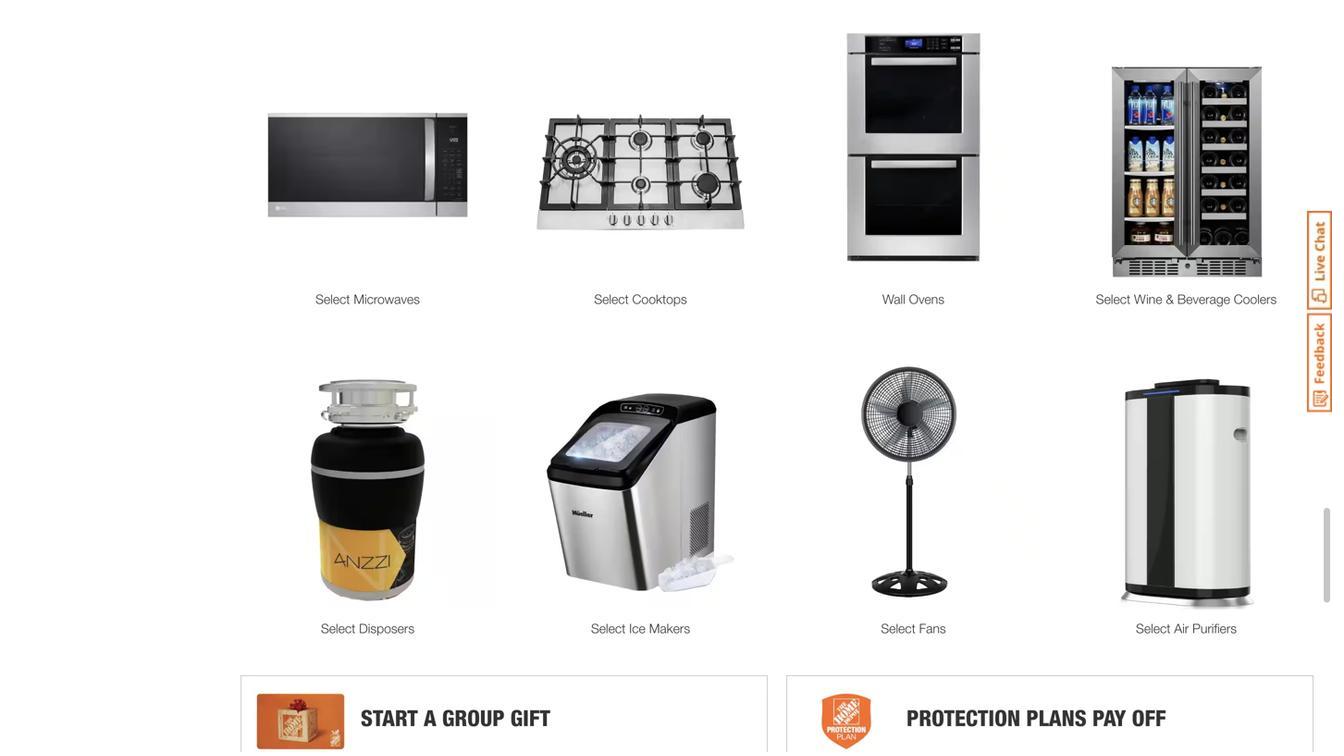 Task type: vqa. For each thing, say whether or not it's contained in the screenshot.
"by"
no



Task type: locate. For each thing, give the bounding box(es) containing it.
wine
[[1135, 292, 1163, 307]]

select for select fans
[[881, 621, 916, 636]]

select left disposers
[[321, 621, 356, 636]]

select air purifiers
[[1136, 621, 1237, 636]]

select air purifiers link
[[1060, 619, 1314, 639]]

select fans
[[881, 621, 946, 636]]

select left ice
[[591, 621, 626, 636]]

select wine & beverage coolers image
[[1060, 26, 1314, 281]]

select wine & beverage coolers
[[1096, 292, 1277, 307]]

disposers
[[359, 621, 415, 636]]

&
[[1166, 292, 1174, 307]]

select left wine
[[1096, 292, 1131, 307]]

coolers
[[1234, 292, 1277, 307]]

select microwaves image
[[241, 26, 495, 281]]

select left microwaves
[[316, 292, 350, 307]]

select for select air purifiers
[[1136, 621, 1171, 636]]

the home depot gift card image
[[241, 676, 768, 752]]

select disposers
[[321, 621, 415, 636]]

feedback link image
[[1308, 313, 1333, 413]]

ice
[[629, 621, 646, 636]]

ovens
[[909, 292, 945, 307]]

select left air
[[1136, 621, 1171, 636]]

wall
[[883, 292, 906, 307]]

select disposers image
[[241, 356, 495, 610]]

select left cooktops
[[594, 292, 629, 307]]

select left fans
[[881, 621, 916, 636]]

select
[[316, 292, 350, 307], [594, 292, 629, 307], [1096, 292, 1131, 307], [321, 621, 356, 636], [591, 621, 626, 636], [881, 621, 916, 636], [1136, 621, 1171, 636]]

beverage
[[1178, 292, 1231, 307]]

select for select disposers
[[321, 621, 356, 636]]

select cooktops link
[[514, 290, 768, 309]]



Task type: describe. For each thing, give the bounding box(es) containing it.
live chat image
[[1308, 211, 1333, 310]]

select wine & beverage coolers link
[[1060, 290, 1314, 309]]

the home depot protection plan pays off image
[[787, 676, 1314, 752]]

select for select cooktops
[[594, 292, 629, 307]]

wall ovens
[[883, 292, 945, 307]]

select air purifiers image
[[1060, 356, 1314, 610]]

select fans link
[[787, 619, 1041, 639]]

makers
[[649, 621, 690, 636]]

select cooktops
[[594, 292, 687, 307]]

select for select wine & beverage coolers
[[1096, 292, 1131, 307]]

select microwaves link
[[241, 290, 495, 309]]

fans
[[920, 621, 946, 636]]

air
[[1175, 621, 1189, 636]]

select disposers link
[[241, 619, 495, 639]]

microwaves
[[354, 292, 420, 307]]

wall ovens link
[[787, 290, 1041, 309]]

select for select ice makers
[[591, 621, 626, 636]]

select ice makers
[[591, 621, 690, 636]]

select ice makers image
[[514, 356, 768, 610]]

select microwaves
[[316, 292, 420, 307]]

wall ovens image
[[787, 26, 1041, 281]]

select cooktops image
[[514, 26, 768, 281]]

select fans image
[[787, 356, 1041, 610]]

purifiers
[[1193, 621, 1237, 636]]

select ice makers link
[[514, 619, 768, 639]]

cooktops
[[633, 292, 687, 307]]

select for select microwaves
[[316, 292, 350, 307]]



